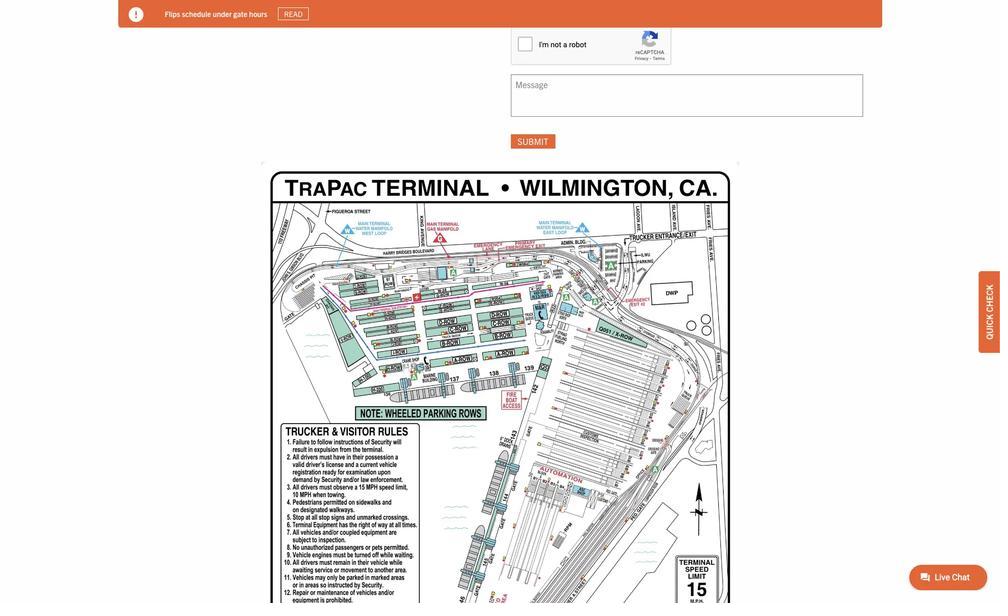 Task type: locate. For each thing, give the bounding box(es) containing it.
Message text field
[[511, 74, 864, 117]]

solid image
[[129, 7, 144, 22]]

hours
[[249, 9, 268, 18]]

flips schedule under gate hours
[[165, 9, 268, 18]]

read
[[284, 9, 303, 19]]

check
[[985, 285, 995, 312]]

None submit
[[511, 134, 556, 149]]

2704
[[168, 2, 188, 12]]

read link
[[278, 7, 309, 20]]

code:
[[146, 2, 166, 12]]



Task type: describe. For each thing, give the bounding box(es) containing it.
port code:  2704
[[129, 2, 188, 12]]

quick
[[985, 314, 995, 340]]

port
[[129, 2, 144, 12]]

quick check
[[985, 285, 995, 340]]

quick check link
[[980, 271, 1001, 353]]

flips
[[165, 9, 180, 18]]

gate
[[234, 9, 248, 18]]

under
[[213, 9, 232, 18]]

schedule
[[182, 9, 211, 18]]



Task type: vqa. For each thing, say whether or not it's contained in the screenshot.
the Port code:  2704
yes



